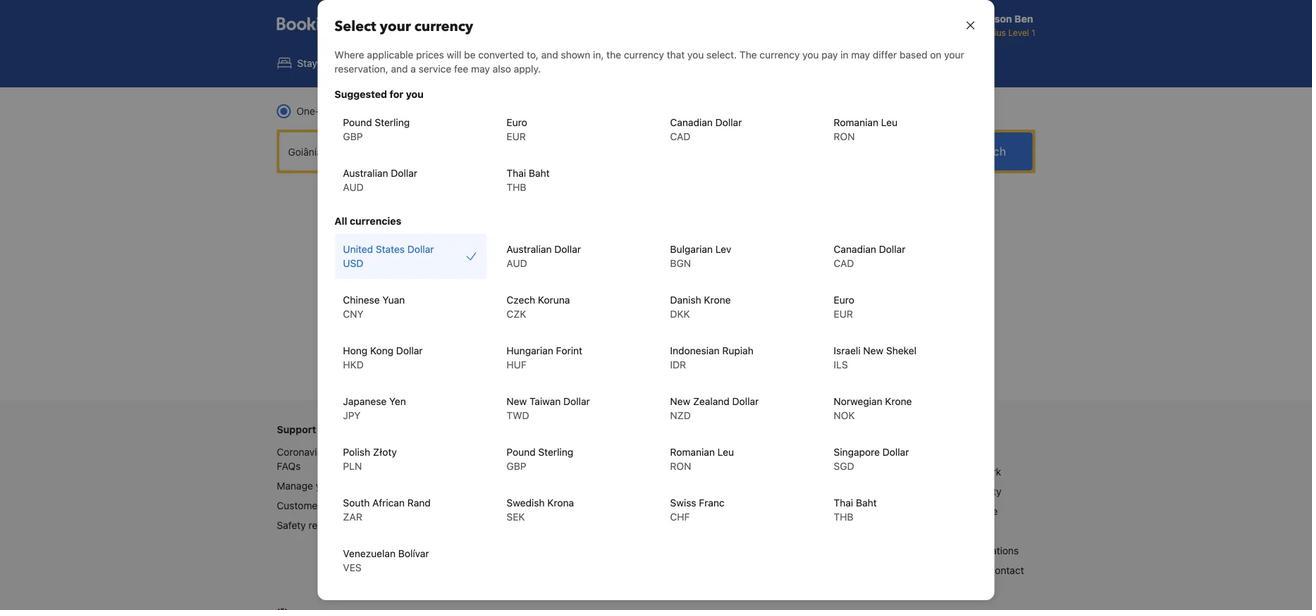 Task type: describe. For each thing, give the bounding box(es) containing it.
we
[[964, 466, 977, 478]]

taiwan
[[530, 396, 561, 408]]

danish krone dkk
[[671, 295, 731, 320]]

chf
[[671, 512, 690, 523]]

no results found image
[[594, 185, 719, 336]]

0 vertical spatial romanian leu ron
[[834, 117, 898, 143]]

found
[[675, 338, 724, 361]]

1 horizontal spatial romanian
[[834, 117, 879, 128]]

0 horizontal spatial euro eur
[[507, 117, 528, 143]]

koruna
[[538, 295, 570, 306]]

0 horizontal spatial thb
[[507, 182, 527, 193]]

your for trips
[[316, 480, 336, 492]]

the
[[607, 49, 622, 61]]

attractions
[[650, 57, 700, 69]]

bulgarian
[[671, 244, 713, 255]]

1 vertical spatial thai baht thb
[[834, 498, 877, 523]]

1 horizontal spatial sterling
[[539, 447, 574, 459]]

pay
[[822, 49, 838, 61]]

shekel
[[887, 345, 917, 357]]

1 horizontal spatial thb
[[834, 512, 854, 523]]

norwegian krone nok
[[834, 396, 912, 422]]

business
[[535, 506, 576, 518]]

sustainability link
[[941, 486, 1002, 498]]

pln
[[343, 461, 362, 473]]

united
[[343, 244, 373, 255]]

1 vertical spatial pound sterling gbp
[[507, 447, 574, 473]]

will
[[447, 49, 462, 61]]

kong
[[370, 345, 394, 357]]

become
[[787, 506, 824, 518]]

partner help link
[[787, 466, 843, 478]]

rupiah
[[723, 345, 754, 357]]

extranet login
[[787, 447, 850, 458]]

login
[[828, 447, 850, 458]]

nok
[[834, 410, 855, 422]]

privacy & cookies link
[[635, 447, 716, 458]]

ves
[[343, 563, 362, 574]]

suggested
[[335, 89, 387, 100]]

sustainability
[[941, 486, 1002, 498]]

suggested for you
[[335, 89, 424, 100]]

extranet login link
[[787, 447, 850, 458]]

how we work link
[[941, 466, 1002, 478]]

zar
[[343, 512, 363, 523]]

nzd
[[671, 410, 691, 422]]

1 horizontal spatial you
[[688, 49, 704, 61]]

corporate contact
[[941, 565, 1025, 577]]

become an affiliate
[[787, 506, 874, 518]]

0 horizontal spatial may
[[471, 63, 490, 75]]

indonesian rupiah idr
[[671, 345, 754, 371]]

0 vertical spatial may
[[852, 49, 871, 61]]

singapore
[[834, 447, 880, 459]]

car
[[553, 57, 569, 69]]

booking.com image
[[277, 17, 378, 34]]

flights
[[369, 57, 399, 69]]

taxis
[[780, 57, 802, 69]]

jpy
[[343, 410, 361, 422]]

0 vertical spatial pound
[[343, 117, 372, 128]]

loyalty
[[492, 447, 522, 458]]

0 vertical spatial sterling
[[375, 117, 410, 128]]

coronavirus (covid-19) faqs link
[[277, 447, 387, 472]]

singapore dollar sgd
[[834, 447, 910, 473]]

hotel
[[483, 57, 507, 69]]

2 horizontal spatial you
[[803, 49, 819, 61]]

2 horizontal spatial currency
[[760, 49, 800, 61]]

bulgarian lev bgn
[[671, 244, 732, 269]]

1 horizontal spatial currency
[[624, 49, 664, 61]]

genius loyalty programme
[[458, 447, 577, 458]]

your for currency
[[380, 17, 411, 36]]

0 horizontal spatial euro
[[507, 117, 528, 128]]

bolívar
[[398, 548, 429, 560]]

faqs
[[277, 461, 301, 472]]

genius
[[458, 447, 490, 458]]

new for new zealand dollar nzd
[[671, 396, 691, 408]]

on
[[931, 49, 942, 61]]

1 vertical spatial romanian
[[671, 447, 715, 459]]

sek
[[507, 512, 525, 523]]

0 horizontal spatial pound sterling gbp
[[343, 117, 410, 143]]

where applicable prices will be converted to, and shown in, the currency that you select. the currency you pay in may differ based on your reservation, and a service fee may also apply.
[[335, 49, 965, 75]]

yuan
[[383, 295, 405, 306]]

1 vertical spatial leu
[[718, 447, 734, 459]]

0 horizontal spatial australian dollar aud
[[343, 168, 418, 193]]

all currencies
[[335, 216, 402, 227]]

your inside where applicable prices will be converted to, and shown in, the currency that you select. the currency you pay in may differ based on your reservation, and a service fee may also apply.
[[945, 49, 965, 61]]

new zealand dollar nzd
[[671, 396, 759, 422]]

1 horizontal spatial thai
[[834, 498, 854, 509]]

corporate contact link
[[941, 565, 1025, 577]]

rentals
[[572, 57, 603, 69]]

in
[[841, 49, 849, 61]]

twd
[[507, 410, 530, 422]]

1 horizontal spatial canadian
[[834, 244, 877, 255]]

krone for norwegian krone nok
[[886, 396, 912, 408]]

norwegian
[[834, 396, 883, 408]]

flights link
[[337, 48, 411, 79]]

new taiwan dollar twd
[[507, 396, 590, 422]]

1 horizontal spatial pound
[[507, 447, 536, 459]]

0 vertical spatial canadian dollar cad
[[671, 117, 742, 143]]

a
[[411, 63, 416, 75]]

and right to, on the left of the page
[[542, 49, 559, 61]]

airport taxis
[[746, 57, 802, 69]]

work
[[980, 466, 1002, 478]]

dollar inside hong kong dollar hkd
[[396, 345, 423, 357]]

for for suggested
[[390, 89, 404, 100]]

african
[[373, 498, 405, 509]]

safety
[[277, 520, 306, 532]]

0 vertical spatial help
[[823, 466, 843, 478]]

venezuelan
[[343, 548, 396, 560]]

reservation,
[[335, 63, 389, 75]]

way
[[320, 105, 338, 117]]

1 horizontal spatial leu
[[882, 117, 898, 128]]

israeli
[[834, 345, 861, 357]]

1 horizontal spatial australian
[[507, 244, 552, 255]]

in,
[[593, 49, 604, 61]]

cookies
[[681, 447, 716, 458]]

0 horizontal spatial aud
[[343, 182, 364, 193]]

dollar inside singapore dollar sgd
[[883, 447, 910, 459]]

0 horizontal spatial baht
[[529, 168, 550, 179]]

0 vertical spatial cad
[[671, 131, 691, 143]]

krone for danish krone dkk
[[704, 295, 731, 306]]

apply.
[[514, 63, 541, 75]]

manage your trips
[[277, 480, 359, 492]]



Task type: locate. For each thing, give the bounding box(es) containing it.
new inside israeli new shekel ils
[[864, 345, 884, 357]]

hong kong dollar hkd
[[343, 345, 423, 371]]

seasonal
[[458, 466, 499, 478]]

you down a
[[406, 89, 424, 100]]

0 horizontal spatial gbp
[[343, 131, 363, 143]]

rand
[[408, 498, 431, 509]]

seasonal and holiday deals
[[458, 466, 581, 478]]

you left the pay at the top of the page
[[803, 49, 819, 61]]

1 vertical spatial centre
[[351, 520, 380, 532]]

euro down "apply."
[[507, 117, 528, 128]]

investor
[[941, 545, 978, 557]]

pound down the suggested
[[343, 117, 372, 128]]

your up 'applicable'
[[380, 17, 411, 36]]

an
[[827, 506, 838, 518]]

terms and conditions
[[635, 466, 733, 478]]

flight + hotel
[[446, 57, 507, 69]]

1 vertical spatial sterling
[[539, 447, 574, 459]]

and down "&"
[[666, 466, 683, 478]]

eur down "apply."
[[507, 131, 526, 143]]

australian dollar aud
[[343, 168, 418, 193], [507, 244, 581, 269]]

may down be
[[471, 63, 490, 75]]

select your currency dialog
[[318, 0, 995, 611]]

dollar inside united states dollar usd
[[408, 244, 434, 255]]

stays link
[[266, 48, 334, 79]]

thai
[[507, 168, 526, 179], [834, 498, 854, 509]]

press centre link
[[941, 506, 998, 518]]

0 horizontal spatial eur
[[507, 131, 526, 143]]

new
[[864, 345, 884, 357], [507, 396, 527, 408], [671, 396, 691, 408]]

0 horizontal spatial thai
[[507, 168, 526, 179]]

new up nzd
[[671, 396, 691, 408]]

0 horizontal spatial cad
[[671, 131, 691, 143]]

1 vertical spatial euro eur
[[834, 295, 855, 320]]

krone inside norwegian krone nok
[[886, 396, 912, 408]]

1 vertical spatial eur
[[834, 309, 854, 320]]

seasonal and holiday deals link
[[458, 466, 581, 478]]

0 horizontal spatial romanian leu ron
[[671, 447, 734, 473]]

support
[[277, 424, 316, 436]]

0 horizontal spatial for
[[390, 89, 404, 100]]

romanian up terms and conditions link
[[671, 447, 715, 459]]

dollar inside new zealand dollar nzd
[[733, 396, 759, 408]]

0 horizontal spatial currency
[[415, 17, 474, 36]]

danish
[[671, 295, 702, 306]]

0 vertical spatial for
[[390, 89, 404, 100]]

euro eur up israeli
[[834, 295, 855, 320]]

flight + hotel link
[[414, 48, 519, 79]]

gbp down genius loyalty programme link
[[507, 461, 527, 473]]

1 horizontal spatial australian dollar aud
[[507, 244, 581, 269]]

aud
[[343, 182, 364, 193], [507, 258, 528, 269]]

australian dollar aud up koruna
[[507, 244, 581, 269]]

0 vertical spatial krone
[[704, 295, 731, 306]]

0 vertical spatial baht
[[529, 168, 550, 179]]

krone inside danish krone dkk
[[704, 295, 731, 306]]

investor relations
[[941, 545, 1019, 557]]

1 horizontal spatial krone
[[886, 396, 912, 408]]

australian
[[343, 168, 388, 179], [507, 244, 552, 255]]

differ
[[873, 49, 897, 61]]

1 vertical spatial canadian dollar cad
[[834, 244, 906, 269]]

may right in
[[852, 49, 871, 61]]

0 vertical spatial canadian
[[671, 117, 713, 128]]

1 horizontal spatial canadian dollar cad
[[834, 244, 906, 269]]

2 horizontal spatial new
[[864, 345, 884, 357]]

canadian dollar cad
[[671, 117, 742, 143], [834, 244, 906, 269]]

0 horizontal spatial canadian
[[671, 117, 713, 128]]

0 vertical spatial australian
[[343, 168, 388, 179]]

1 vertical spatial thai
[[834, 498, 854, 509]]

stays
[[297, 57, 322, 69]]

new for new taiwan dollar twd
[[507, 396, 527, 408]]

0 vertical spatial romanian
[[834, 117, 879, 128]]

aud up czech
[[507, 258, 528, 269]]

select
[[335, 17, 376, 36]]

be
[[464, 49, 476, 61]]

0 vertical spatial pound sterling gbp
[[343, 117, 410, 143]]

new inside new zealand dollar nzd
[[671, 396, 691, 408]]

ils
[[834, 359, 848, 371]]

1 vertical spatial ron
[[671, 461, 692, 473]]

0 vertical spatial aud
[[343, 182, 364, 193]]

cny
[[343, 309, 364, 320]]

0 horizontal spatial centre
[[351, 520, 380, 532]]

1 vertical spatial krone
[[886, 396, 912, 408]]

0 horizontal spatial thai baht thb
[[507, 168, 550, 193]]

currencies
[[350, 216, 402, 227]]

venezuelan bolívar ves
[[343, 548, 429, 574]]

dkk
[[671, 309, 690, 320]]

euro eur down "apply."
[[507, 117, 528, 143]]

may
[[852, 49, 871, 61], [471, 63, 490, 75]]

0 vertical spatial euro eur
[[507, 117, 528, 143]]

0 horizontal spatial you
[[406, 89, 424, 100]]

leu up conditions
[[718, 447, 734, 459]]

eur
[[507, 131, 526, 143], [834, 309, 854, 320]]

euro up israeli
[[834, 295, 855, 306]]

and left a
[[391, 63, 408, 75]]

1 horizontal spatial your
[[380, 17, 411, 36]]

1 horizontal spatial help
[[823, 466, 843, 478]]

1 horizontal spatial gbp
[[507, 461, 527, 473]]

1 horizontal spatial romanian leu ron
[[834, 117, 898, 143]]

shown
[[561, 49, 591, 61]]

no
[[589, 338, 613, 361]]

eur up israeli
[[834, 309, 854, 320]]

0 vertical spatial australian dollar aud
[[343, 168, 418, 193]]

gbp down the suggested
[[343, 131, 363, 143]]

airport
[[746, 57, 778, 69]]

your up customer service help link
[[316, 480, 336, 492]]

0 horizontal spatial help
[[361, 500, 380, 512]]

0 horizontal spatial sterling
[[375, 117, 410, 128]]

1 vertical spatial may
[[471, 63, 490, 75]]

ron
[[834, 131, 855, 143], [671, 461, 692, 473]]

pound up seasonal and holiday deals link
[[507, 447, 536, 459]]

0 horizontal spatial leu
[[718, 447, 734, 459]]

conditions
[[686, 466, 733, 478]]

0 vertical spatial ron
[[834, 131, 855, 143]]

1 horizontal spatial centre
[[969, 506, 998, 518]]

0 vertical spatial centre
[[969, 506, 998, 518]]

0 vertical spatial thb
[[507, 182, 527, 193]]

19)
[[373, 447, 387, 458]]

australian dollar aud up currencies
[[343, 168, 418, 193]]

become an affiliate link
[[787, 506, 874, 518]]

0 vertical spatial euro
[[507, 117, 528, 128]]

swiss franc chf
[[671, 498, 725, 523]]

your right the on
[[945, 49, 965, 61]]

romanian down in
[[834, 117, 879, 128]]

0 horizontal spatial new
[[507, 396, 527, 408]]

1 horizontal spatial euro eur
[[834, 295, 855, 320]]

krone right norwegian
[[886, 396, 912, 408]]

sterling down suggested for you
[[375, 117, 410, 128]]

centre down south
[[351, 520, 380, 532]]

south
[[343, 498, 370, 509]]

and down loyalty
[[502, 466, 519, 478]]

for for booking.com
[[520, 506, 533, 518]]

0 horizontal spatial krone
[[704, 295, 731, 306]]

dollar inside the new taiwan dollar twd
[[564, 396, 590, 408]]

0 horizontal spatial your
[[316, 480, 336, 492]]

0 horizontal spatial pound
[[343, 117, 372, 128]]

programme
[[524, 447, 577, 458]]

0 vertical spatial gbp
[[343, 131, 363, 143]]

the
[[740, 49, 757, 61]]

1 horizontal spatial euro
[[834, 295, 855, 306]]

0 horizontal spatial australian
[[343, 168, 388, 179]]

new inside the new taiwan dollar twd
[[507, 396, 527, 408]]

where
[[335, 49, 364, 61]]

flight
[[446, 57, 471, 69]]

1 horizontal spatial baht
[[856, 498, 877, 509]]

0 vertical spatial eur
[[507, 131, 526, 143]]

0 horizontal spatial canadian dollar cad
[[671, 117, 742, 143]]

0 vertical spatial thai baht thb
[[507, 168, 550, 193]]

1 vertical spatial romanian leu ron
[[671, 447, 734, 473]]

one-
[[297, 105, 320, 117]]

australian up all currencies
[[343, 168, 388, 179]]

1 vertical spatial canadian
[[834, 244, 877, 255]]

sterling
[[375, 117, 410, 128], [539, 447, 574, 459]]

service
[[419, 63, 452, 75]]

0 horizontal spatial ron
[[671, 461, 692, 473]]

+
[[474, 57, 480, 69]]

to,
[[527, 49, 539, 61]]

polish złoty pln
[[343, 447, 397, 473]]

1 horizontal spatial pound sterling gbp
[[507, 447, 574, 473]]

terms and conditions link
[[635, 466, 733, 478]]

corporate
[[941, 565, 987, 577]]

australian up czech
[[507, 244, 552, 255]]

partner help
[[787, 466, 843, 478]]

thai baht thb
[[507, 168, 550, 193], [834, 498, 877, 523]]

czk
[[507, 309, 527, 320]]

1 horizontal spatial cad
[[834, 258, 855, 269]]

1 vertical spatial pound
[[507, 447, 536, 459]]

0 vertical spatial thai
[[507, 168, 526, 179]]

converted
[[478, 49, 524, 61]]

contact
[[990, 565, 1025, 577]]

1 horizontal spatial aud
[[507, 258, 528, 269]]

centre down sustainability
[[969, 506, 998, 518]]

1 vertical spatial help
[[361, 500, 380, 512]]

krone right danish
[[704, 295, 731, 306]]

forint
[[556, 345, 583, 357]]

car rentals
[[553, 57, 603, 69]]

relations
[[980, 545, 1019, 557]]

1 horizontal spatial eur
[[834, 309, 854, 320]]

swedish krona sek
[[507, 498, 574, 523]]

1 horizontal spatial may
[[852, 49, 871, 61]]

1 horizontal spatial ron
[[834, 131, 855, 143]]

booking.com for business
[[458, 506, 576, 518]]

airport taxis link
[[714, 48, 814, 79]]

hkd
[[343, 359, 364, 371]]

sterling up deals
[[539, 447, 574, 459]]

customer service help link
[[277, 500, 380, 512]]

how we work
[[941, 466, 1002, 478]]

genius loyalty programme link
[[458, 447, 577, 458]]

holiday
[[522, 466, 554, 478]]

coronavirus
[[277, 447, 332, 458]]

you right that
[[688, 49, 704, 61]]

dollar
[[716, 117, 742, 128], [391, 168, 418, 179], [408, 244, 434, 255], [555, 244, 581, 255], [879, 244, 906, 255], [396, 345, 423, 357], [564, 396, 590, 408], [733, 396, 759, 408], [883, 447, 910, 459]]

new right israeli
[[864, 345, 884, 357]]

press
[[941, 506, 967, 518]]

for inside select your currency dialog
[[390, 89, 404, 100]]

leu down differ
[[882, 117, 898, 128]]

1 vertical spatial baht
[[856, 498, 877, 509]]

1 vertical spatial euro
[[834, 295, 855, 306]]

1 vertical spatial your
[[945, 49, 965, 61]]

states
[[376, 244, 405, 255]]

1 vertical spatial gbp
[[507, 461, 527, 473]]

1 vertical spatial aud
[[507, 258, 528, 269]]

new up twd
[[507, 396, 527, 408]]

japanese
[[343, 396, 387, 408]]

1 vertical spatial cad
[[834, 258, 855, 269]]

aud up all on the top of the page
[[343, 182, 364, 193]]



Task type: vqa. For each thing, say whether or not it's contained in the screenshot.
The
yes



